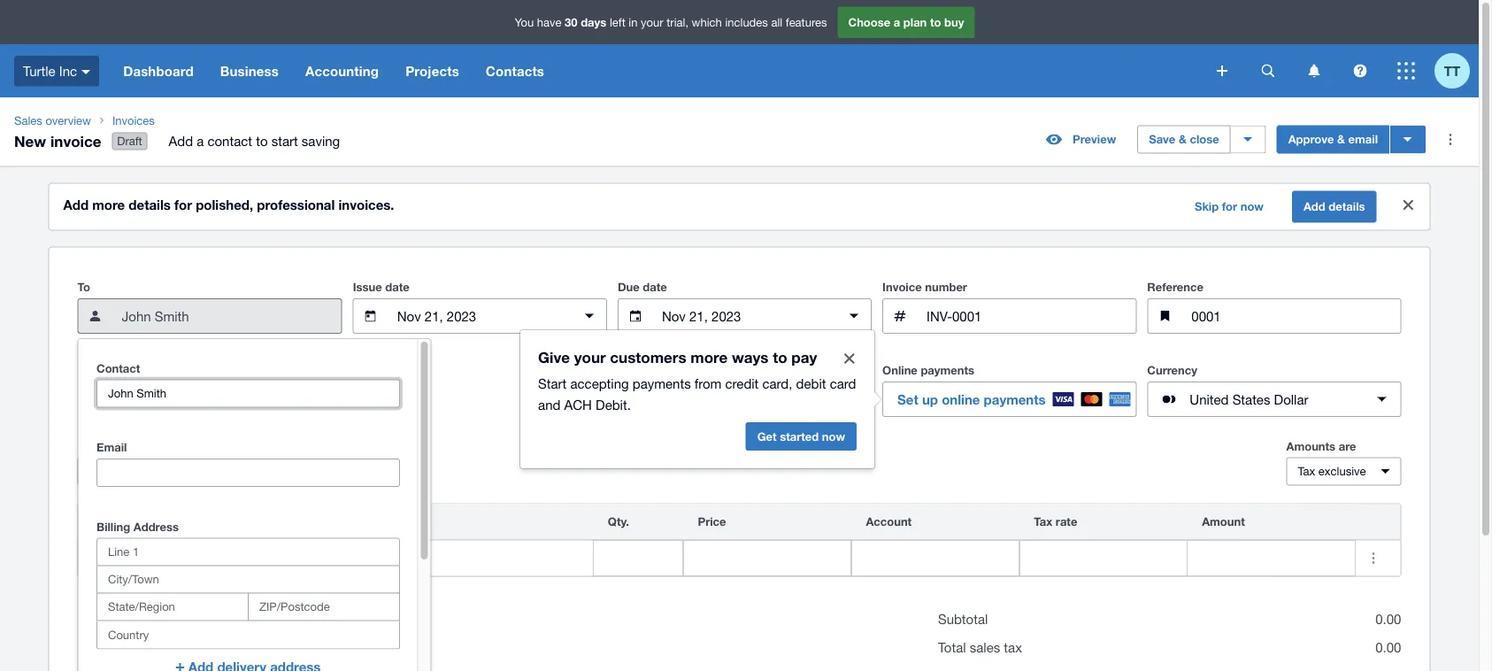 Task type: describe. For each thing, give the bounding box(es) containing it.
total sales tax
[[938, 640, 1022, 655]]

exclusive
[[1319, 464, 1366, 478]]

preview
[[1073, 132, 1117, 146]]

which
[[692, 15, 722, 29]]

save & close
[[1149, 132, 1220, 146]]

contact
[[96, 361, 140, 375]]

svg image up "approve"
[[1309, 64, 1320, 77]]

draft
[[117, 134, 142, 148]]

Due date text field
[[660, 299, 830, 333]]

card,
[[763, 375, 793, 391]]

1 vertical spatial your
[[574, 348, 606, 366]]

to for contact
[[256, 133, 268, 149]]

online payments
[[883, 364, 975, 377]]

0 horizontal spatial details
[[129, 197, 171, 213]]

invoice number
[[883, 280, 968, 294]]

reference
[[1148, 280, 1204, 294]]

dashboard
[[123, 63, 194, 79]]

invoice number element
[[883, 298, 1137, 334]]

date for issue date
[[385, 280, 410, 294]]

online
[[883, 364, 918, 377]]

1 horizontal spatial more
[[691, 348, 728, 366]]

add details
[[1304, 200, 1366, 213]]

are
[[1339, 439, 1357, 453]]

a for contact
[[197, 133, 204, 149]]

new
[[14, 132, 46, 149]]

Contact text field
[[97, 380, 399, 407]]

accepting
[[571, 375, 629, 391]]

set
[[898, 391, 919, 407]]

all
[[771, 15, 783, 29]]

subtotal
[[938, 611, 988, 627]]

turtle inc
[[23, 63, 77, 79]]

left
[[610, 15, 626, 29]]

turtle inc button
[[0, 44, 110, 97]]

projects
[[406, 63, 459, 79]]

to for plan
[[930, 15, 941, 29]]

approve & email button
[[1277, 125, 1390, 154]]

add a contact to start saving
[[169, 133, 340, 149]]

invoice
[[50, 132, 101, 149]]

add details button
[[1292, 191, 1377, 223]]

projects button
[[392, 44, 473, 97]]

for inside button
[[1222, 200, 1238, 213]]

invoices.
[[339, 197, 394, 213]]

contacts button
[[473, 44, 558, 97]]

includes
[[725, 15, 768, 29]]

skip for now button
[[1184, 193, 1275, 221]]

contact
[[208, 133, 252, 149]]

0 horizontal spatial for
[[174, 197, 192, 213]]

State/Region field
[[97, 594, 247, 620]]

start accepting payments from credit card, debit card and ach debit.
[[538, 375, 856, 412]]

give your customers more ways to pay
[[538, 348, 817, 366]]

ach
[[564, 397, 592, 412]]

start
[[271, 133, 298, 149]]

more date options image
[[572, 298, 607, 334]]

item
[[138, 515, 162, 529]]

trial,
[[667, 15, 689, 29]]

united
[[1190, 391, 1229, 407]]

svg image left tt
[[1398, 62, 1416, 80]]

choose a plan to buy
[[849, 15, 965, 29]]

you have 30 days left in your trial, which includes all features
[[515, 15, 827, 29]]

more date options image
[[837, 298, 872, 334]]

contact element
[[77, 298, 342, 334]]

Quantity field
[[594, 541, 683, 575]]

days
[[581, 15, 607, 29]]

tax exclusive button
[[1287, 457, 1402, 486]]

more inside the "add more details for polished, professional invoices." status
[[92, 197, 125, 213]]

issue date
[[353, 280, 410, 294]]

& for email
[[1338, 132, 1346, 146]]

and
[[538, 397, 561, 412]]

details inside button
[[1329, 200, 1366, 213]]

turtle
[[23, 63, 55, 79]]

2 svg image from the left
[[1354, 64, 1367, 77]]

plan
[[904, 15, 927, 29]]

save & close button
[[1138, 125, 1231, 154]]

a for plan
[[894, 15, 901, 29]]

Reference text field
[[1190, 299, 1401, 333]]

united states dollar
[[1190, 391, 1309, 407]]

show/hide fields button
[[77, 457, 192, 486]]

tt button
[[1435, 44, 1479, 97]]

number
[[925, 280, 968, 294]]

Amount field
[[1188, 541, 1355, 575]]

preview button
[[1036, 125, 1127, 154]]

have
[[537, 15, 562, 29]]

dollar
[[1274, 391, 1309, 407]]

amounts
[[1287, 439, 1336, 453]]

Country field
[[97, 622, 399, 648]]

0.00 for total sales tax
[[1376, 640, 1402, 655]]

add more details for polished, professional invoices. status
[[49, 184, 1430, 230]]

more invoice options image
[[1433, 122, 1469, 157]]

invoice
[[883, 280, 922, 294]]

tt
[[1445, 63, 1461, 79]]

Price field
[[684, 541, 851, 575]]

more line item options element
[[1356, 504, 1401, 540]]

account
[[866, 515, 912, 529]]

invoices link
[[105, 112, 354, 129]]

amount
[[1202, 515, 1245, 529]]

close image
[[1391, 187, 1427, 223]]

tax for tax rate
[[1034, 515, 1053, 529]]

start
[[538, 375, 567, 391]]

you
[[515, 15, 534, 29]]

Issue date text field
[[395, 299, 565, 333]]

To text field
[[120, 299, 341, 333]]

date for due date
[[643, 280, 667, 294]]

business
[[220, 63, 279, 79]]



Task type: vqa. For each thing, say whether or not it's contained in the screenshot.
Country 'Field'
yes



Task type: locate. For each thing, give the bounding box(es) containing it.
polished,
[[196, 197, 253, 213]]

tax inside invoice line item list element
[[1034, 515, 1053, 529]]

to left buy
[[930, 15, 941, 29]]

buy
[[945, 15, 965, 29]]

0 horizontal spatial add
[[63, 197, 89, 213]]

card
[[830, 375, 856, 391]]

credit
[[726, 375, 759, 391]]

a left plan
[[894, 15, 901, 29]]

0 horizontal spatial date
[[385, 280, 410, 294]]

now for add more details for polished, professional invoices.
[[1241, 200, 1264, 213]]

1 horizontal spatial details
[[1329, 200, 1366, 213]]

tout to set up payment services image
[[832, 341, 868, 376]]

2 & from the left
[[1338, 132, 1346, 146]]

features
[[786, 15, 827, 29]]

0 horizontal spatial a
[[197, 133, 204, 149]]

1 horizontal spatial date
[[643, 280, 667, 294]]

1 & from the left
[[1179, 132, 1187, 146]]

add left contact
[[169, 133, 193, 149]]

from
[[695, 375, 722, 391]]

invoice line item list element
[[77, 503, 1402, 577]]

online
[[942, 391, 980, 407]]

0 horizontal spatial more
[[92, 197, 125, 213]]

now inside the "add more details for polished, professional invoices." status
[[1241, 200, 1264, 213]]

accounting
[[305, 63, 379, 79]]

tax down amounts
[[1298, 464, 1316, 478]]

svg image inside turtle inc popup button
[[82, 70, 90, 74]]

billing
[[96, 520, 130, 533]]

accounting button
[[292, 44, 392, 97]]

& inside 'button'
[[1338, 132, 1346, 146]]

1 date from the left
[[385, 280, 410, 294]]

billing address
[[96, 520, 178, 533]]

1 horizontal spatial &
[[1338, 132, 1346, 146]]

0 vertical spatial 0.00
[[1376, 611, 1402, 627]]

2 0.00 from the top
[[1376, 640, 1402, 655]]

svg image up close
[[1217, 66, 1228, 76]]

close
[[1190, 132, 1220, 146]]

1 horizontal spatial your
[[641, 15, 664, 29]]

for
[[174, 197, 192, 213], [1222, 200, 1238, 213]]

invoices
[[112, 113, 155, 127]]

email
[[1349, 132, 1378, 146]]

your
[[641, 15, 664, 29], [574, 348, 606, 366]]

now for start accepting payments from credit card, debit card and ach debit.
[[822, 429, 846, 443]]

& right save at the right
[[1179, 132, 1187, 146]]

& for close
[[1179, 132, 1187, 146]]

due date
[[618, 280, 667, 294]]

more
[[92, 197, 125, 213], [691, 348, 728, 366]]

0 vertical spatial to
[[930, 15, 941, 29]]

set up online payments
[[898, 391, 1046, 407]]

payments inside popup button
[[984, 391, 1046, 407]]

0.00 for subtotal
[[1376, 611, 1402, 627]]

pay
[[792, 348, 817, 366]]

payments inside start accepting payments from credit card, debit card and ach debit.
[[633, 375, 691, 391]]

& inside button
[[1179, 132, 1187, 146]]

date
[[385, 280, 410, 294], [643, 280, 667, 294]]

0 vertical spatial more
[[92, 197, 125, 213]]

0 horizontal spatial &
[[1179, 132, 1187, 146]]

a left contact
[[197, 133, 204, 149]]

add
[[169, 133, 193, 149], [63, 197, 89, 213], [1304, 200, 1326, 213]]

sales
[[14, 113, 42, 127]]

sales overview
[[14, 113, 91, 127]]

set up online payments button
[[883, 382, 1137, 417]]

started
[[780, 429, 819, 443]]

payments down customers
[[633, 375, 691, 391]]

& left email
[[1338, 132, 1346, 146]]

tax for tax exclusive
[[1298, 464, 1316, 478]]

1 horizontal spatial tax
[[1298, 464, 1316, 478]]

0 horizontal spatial svg image
[[1262, 64, 1275, 77]]

2 horizontal spatial payments
[[984, 391, 1046, 407]]

in
[[629, 15, 638, 29]]

0 vertical spatial a
[[894, 15, 901, 29]]

get started now
[[758, 429, 846, 443]]

svg image
[[1398, 62, 1416, 80], [1309, 64, 1320, 77], [1217, 66, 1228, 76], [82, 70, 90, 74]]

details left close image
[[1329, 200, 1366, 213]]

details down draft
[[129, 197, 171, 213]]

debit
[[796, 375, 826, 391]]

professional
[[257, 197, 335, 213]]

qty.
[[608, 515, 629, 529]]

tax
[[1004, 640, 1022, 655]]

more down draft
[[92, 197, 125, 213]]

due
[[618, 280, 640, 294]]

0 horizontal spatial payments
[[633, 375, 691, 391]]

tax exclusive
[[1298, 464, 1366, 478]]

ZIP/Postcode field
[[248, 594, 399, 620]]

tax
[[1298, 464, 1316, 478], [1034, 515, 1053, 529]]

date right issue
[[385, 280, 410, 294]]

2 horizontal spatial to
[[930, 15, 941, 29]]

tax inside popup button
[[1298, 464, 1316, 478]]

approve
[[1289, 132, 1335, 146]]

Description text field
[[292, 541, 593, 575]]

for right skip
[[1222, 200, 1238, 213]]

add inside add details button
[[1304, 200, 1326, 213]]

add for add details
[[1304, 200, 1326, 213]]

banner containing dashboard
[[0, 0, 1479, 97]]

0 horizontal spatial now
[[822, 429, 846, 443]]

1 vertical spatial more
[[691, 348, 728, 366]]

svg image right inc
[[82, 70, 90, 74]]

rate
[[1056, 515, 1078, 529]]

0 horizontal spatial to
[[256, 133, 268, 149]]

to left start
[[256, 133, 268, 149]]

payments up online
[[921, 364, 975, 377]]

0 vertical spatial your
[[641, 15, 664, 29]]

more up from
[[691, 348, 728, 366]]

Email text field
[[97, 460, 399, 486]]

more line item options image
[[1356, 541, 1392, 576]]

2 date from the left
[[643, 280, 667, 294]]

tax left "rate"
[[1034, 515, 1053, 529]]

sales
[[970, 640, 1001, 655]]

add for add a contact to start saving
[[169, 133, 193, 149]]

save
[[1149, 132, 1176, 146]]

0 vertical spatial tax
[[1298, 464, 1316, 478]]

1 horizontal spatial svg image
[[1354, 64, 1367, 77]]

navigation containing dashboard
[[110, 44, 1205, 97]]

your inside "banner"
[[641, 15, 664, 29]]

add for add more details for polished, professional invoices.
[[63, 197, 89, 213]]

1 svg image from the left
[[1262, 64, 1275, 77]]

now right started
[[822, 429, 846, 443]]

new invoice
[[14, 132, 101, 149]]

show/hide fields
[[89, 464, 180, 478]]

now right skip
[[1241, 200, 1264, 213]]

fields
[[151, 464, 180, 478]]

skip for now
[[1195, 200, 1264, 213]]

1 horizontal spatial to
[[773, 348, 787, 366]]

1 horizontal spatial now
[[1241, 200, 1264, 213]]

get started now button
[[746, 422, 857, 451]]

1 0.00 from the top
[[1376, 611, 1402, 627]]

1 horizontal spatial add
[[169, 133, 193, 149]]

0 horizontal spatial your
[[574, 348, 606, 366]]

address
[[133, 520, 178, 533]]

to
[[930, 15, 941, 29], [256, 133, 268, 149], [773, 348, 787, 366]]

details
[[129, 197, 171, 213], [1329, 200, 1366, 213]]

1 horizontal spatial payments
[[921, 364, 975, 377]]

2 vertical spatial to
[[773, 348, 787, 366]]

1 vertical spatial 0.00
[[1376, 640, 1402, 655]]

saving
[[302, 133, 340, 149]]

to left pay
[[773, 348, 787, 366]]

navigation
[[110, 44, 1205, 97]]

issue
[[353, 280, 382, 294]]

payments
[[921, 364, 975, 377], [633, 375, 691, 391], [984, 391, 1046, 407]]

your right in
[[641, 15, 664, 29]]

1 vertical spatial now
[[822, 429, 846, 443]]

add down "approve"
[[1304, 200, 1326, 213]]

ways
[[732, 348, 769, 366]]

0 horizontal spatial tax
[[1034, 515, 1053, 529]]

email
[[96, 441, 126, 454]]

City/Town field
[[97, 566, 399, 593]]

show/hide
[[89, 464, 147, 478]]

Invoice number text field
[[925, 299, 1136, 333]]

customers
[[610, 348, 687, 366]]

0 vertical spatial now
[[1241, 200, 1264, 213]]

1 horizontal spatial a
[[894, 15, 901, 29]]

dashboard link
[[110, 44, 207, 97]]

1 vertical spatial a
[[197, 133, 204, 149]]

united states dollar button
[[1148, 382, 1402, 417]]

get
[[758, 429, 777, 443]]

Billing Address field
[[97, 539, 399, 565]]

add down invoice
[[63, 197, 89, 213]]

date right due at left top
[[643, 280, 667, 294]]

give
[[538, 348, 570, 366]]

currency
[[1148, 364, 1198, 377]]

1 vertical spatial to
[[256, 133, 268, 149]]

overview
[[45, 113, 91, 127]]

navigation inside "banner"
[[110, 44, 1205, 97]]

your up accepting
[[574, 348, 606, 366]]

for left polished, at left top
[[174, 197, 192, 213]]

2 horizontal spatial add
[[1304, 200, 1326, 213]]

add more details for polished, professional invoices.
[[63, 197, 394, 213]]

to
[[77, 280, 90, 294]]

svg image
[[1262, 64, 1275, 77], [1354, 64, 1367, 77]]

1 vertical spatial tax
[[1034, 515, 1053, 529]]

1 horizontal spatial for
[[1222, 200, 1238, 213]]

contacts
[[486, 63, 545, 79]]

payments right online
[[984, 391, 1046, 407]]

tax rate
[[1034, 515, 1078, 529]]

banner
[[0, 0, 1479, 97]]



